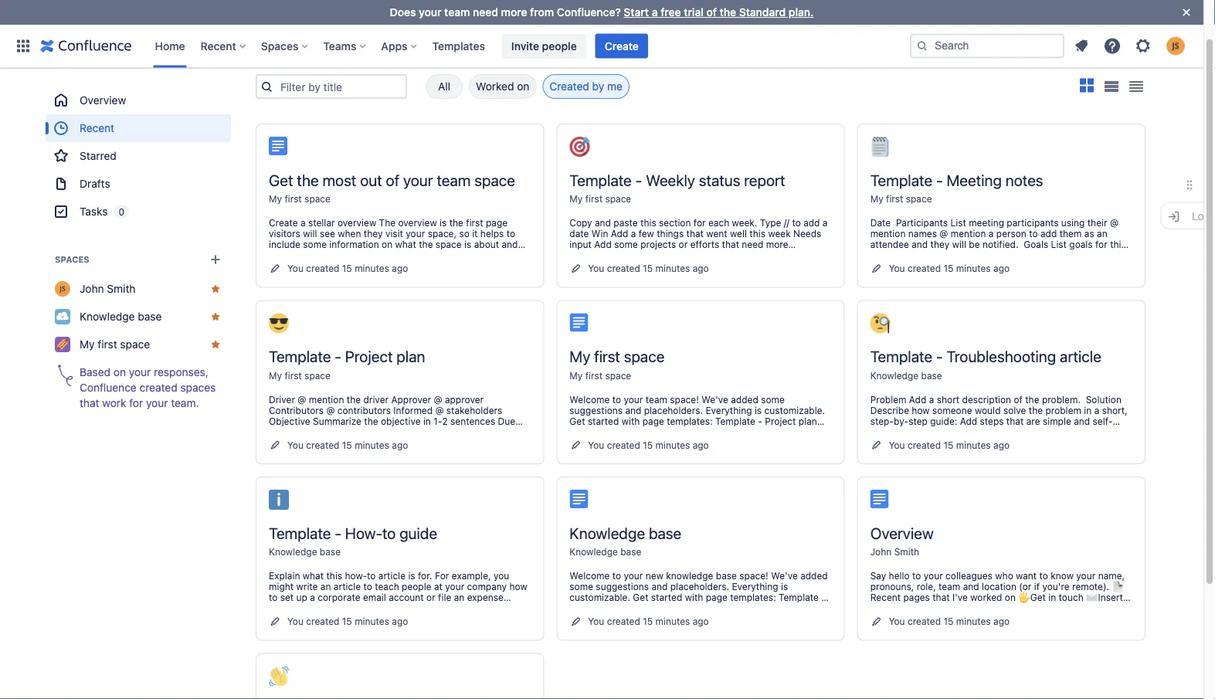 Task type: vqa. For each thing, say whether or not it's contained in the screenshot.


Task type: locate. For each thing, give the bounding box(es) containing it.
you for overview
[[889, 616, 905, 627]]

you created 15 minutes ago for troubleshooting
[[889, 440, 1010, 451]]

my first space link
[[269, 194, 331, 204], [570, 194, 632, 204], [871, 194, 932, 204], [46, 331, 231, 359], [269, 370, 331, 381], [570, 370, 632, 381]]

space inside template - meeting notes my first space
[[906, 194, 932, 204]]

0 vertical spatial overview
[[80, 94, 126, 107]]

knowledge base link for knowledge base
[[570, 547, 642, 558]]

ago for article
[[994, 440, 1010, 451]]

teams button
[[319, 34, 372, 58]]

:sunglasses: image
[[269, 313, 289, 333], [269, 313, 289, 333]]

help icon image
[[1104, 37, 1122, 55]]

1 horizontal spatial john smith link
[[871, 547, 920, 558]]

0 vertical spatial john smith link
[[46, 275, 231, 303]]

start
[[624, 6, 649, 19]]

Search field
[[910, 34, 1065, 58]]

your
[[419, 6, 442, 19], [403, 171, 433, 189], [129, 366, 151, 379], [146, 397, 168, 410]]

1 vertical spatial john
[[871, 547, 892, 558]]

templates link
[[428, 34, 490, 58]]

my inside get the most out of your team space my first space
[[269, 194, 282, 204]]

recent up starred
[[80, 122, 114, 134]]

1 page image from the top
[[570, 313, 588, 332]]

the
[[720, 6, 737, 19], [297, 171, 319, 189]]

your right out
[[403, 171, 433, 189]]

1 vertical spatial unstar this space image
[[209, 338, 222, 351]]

1 horizontal spatial spaces
[[261, 39, 299, 52]]

1 vertical spatial of
[[386, 171, 400, 189]]

you created 15 minutes ago for space
[[588, 440, 709, 451]]

0 vertical spatial smith
[[107, 282, 136, 295]]

minutes for project
[[355, 440, 389, 451]]

worked
[[476, 80, 514, 93]]

invite people button
[[502, 34, 586, 58]]

:information_source: image
[[269, 490, 289, 510], [269, 490, 289, 510]]

unstar this space image
[[209, 283, 222, 295]]

0 horizontal spatial john smith link
[[46, 275, 231, 303]]

of right out
[[386, 171, 400, 189]]

on inside based on your responses, confluence created spaces that work for your team.
[[114, 366, 126, 379]]

1 horizontal spatial overview
[[871, 524, 934, 542]]

created for get the most out of your team space
[[306, 263, 340, 274]]

spaces right recent popup button
[[261, 39, 299, 52]]

first inside get the most out of your team space my first space
[[285, 194, 302, 204]]

0 vertical spatial page image
[[570, 313, 588, 332]]

overview
[[80, 94, 126, 107], [871, 524, 934, 542]]

0 horizontal spatial smith
[[107, 282, 136, 295]]

- for troubleshooting
[[937, 347, 943, 366]]

knowledge inside template - troubleshooting article knowledge base
[[871, 370, 919, 381]]

1 horizontal spatial recent
[[201, 39, 236, 52]]

recent right recent popup button
[[256, 48, 293, 59]]

you
[[287, 263, 304, 274], [588, 263, 605, 274], [889, 263, 905, 274], [287, 440, 304, 451], [588, 440, 605, 451], [889, 440, 905, 451], [287, 616, 304, 627], [588, 616, 605, 627], [889, 616, 905, 627]]

recent
[[201, 39, 236, 52], [256, 48, 293, 59], [80, 122, 114, 134]]

on right worked
[[517, 80, 530, 93]]

get the most out of your team space my first space
[[269, 171, 515, 204]]

created for overview
[[908, 616, 941, 627]]

on
[[517, 80, 530, 93], [114, 366, 126, 379]]

1 horizontal spatial smith
[[895, 547, 920, 558]]

you created 15 minutes ago for most
[[287, 263, 408, 274]]

on inside button
[[517, 80, 530, 93]]

template inside "template - weekly status report my first space"
[[570, 171, 632, 189]]

1 unstar this space image from the top
[[209, 311, 222, 323]]

john
[[80, 282, 104, 295], [871, 547, 892, 558]]

0 horizontal spatial spaces
[[55, 255, 90, 265]]

1 horizontal spatial of
[[707, 6, 717, 19]]

template
[[570, 171, 632, 189], [871, 171, 933, 189], [269, 347, 331, 366], [871, 347, 933, 366], [269, 524, 331, 542]]

template - meeting notes my first space
[[871, 171, 1044, 204]]

by
[[592, 80, 604, 93]]

0 horizontal spatial page image
[[269, 137, 287, 155]]

knowledge base link
[[46, 303, 231, 331], [871, 370, 943, 381], [269, 547, 341, 558], [570, 547, 642, 558]]

Filter by title field
[[276, 76, 406, 97]]

appswitcher icon image
[[14, 37, 32, 55]]

15 for weekly
[[643, 263, 653, 274]]

0 horizontal spatial overview
[[80, 94, 126, 107]]

- left "project"
[[335, 347, 342, 366]]

unstar this space image
[[209, 311, 222, 323], [209, 338, 222, 351]]

ago for to
[[392, 616, 408, 627]]

page image up my first space my first space
[[570, 313, 588, 332]]

page image
[[269, 137, 287, 155], [871, 490, 889, 508]]

knowledge base
[[80, 310, 162, 323]]

the right get
[[297, 171, 319, 189]]

notes
[[1006, 171, 1044, 189]]

1 horizontal spatial page image
[[871, 490, 889, 508]]

team
[[444, 6, 470, 19], [437, 171, 471, 189]]

does your team need more from confluence? start a free trial of the standard plan.
[[390, 6, 814, 19]]

guide
[[400, 524, 437, 542]]

minutes for most
[[355, 263, 389, 274]]

space inside template - project plan my first space
[[305, 370, 331, 381]]

15
[[342, 263, 352, 274], [643, 263, 653, 274], [944, 263, 954, 274], [342, 440, 352, 451], [643, 440, 653, 451], [944, 440, 954, 451], [342, 616, 352, 627], [643, 616, 653, 627], [944, 616, 954, 627]]

your profile and preferences image
[[1167, 37, 1185, 55]]

15 for space
[[643, 440, 653, 451]]

1 vertical spatial overview
[[871, 524, 934, 542]]

space
[[475, 171, 515, 189], [305, 194, 331, 204], [605, 194, 632, 204], [906, 194, 932, 204], [120, 338, 150, 351], [624, 347, 665, 366], [305, 370, 331, 381], [605, 370, 632, 381]]

created
[[306, 263, 340, 274], [607, 263, 640, 274], [908, 263, 941, 274], [139, 381, 178, 394], [306, 440, 340, 451], [607, 440, 640, 451], [908, 440, 941, 451], [306, 616, 340, 627], [607, 616, 640, 627], [908, 616, 941, 627]]

0 horizontal spatial recent
[[80, 122, 114, 134]]

template for template - meeting notes
[[871, 171, 933, 189]]

trial
[[684, 6, 704, 19]]

base
[[138, 310, 162, 323], [922, 370, 943, 381], [649, 524, 682, 542], [320, 547, 341, 558], [621, 547, 642, 558]]

confluence image
[[40, 37, 132, 55], [40, 37, 132, 55]]

1 horizontal spatial the
[[720, 6, 737, 19]]

john inside overview john smith
[[871, 547, 892, 558]]

get
[[269, 171, 293, 189]]

the right trial
[[720, 6, 737, 19]]

you created 15 minutes ago for weekly
[[588, 263, 709, 274]]

- left weekly
[[636, 171, 642, 189]]

confluence
[[80, 381, 137, 394]]

0 horizontal spatial on
[[114, 366, 126, 379]]

0 horizontal spatial john
[[80, 282, 104, 295]]

page image
[[570, 313, 588, 332], [570, 490, 588, 508]]

- inside template - troubleshooting article knowledge base
[[937, 347, 943, 366]]

team inside get the most out of your team space my first space
[[437, 171, 471, 189]]

1 vertical spatial page image
[[871, 490, 889, 508]]

- inside template - meeting notes my first space
[[937, 171, 943, 189]]

free
[[661, 6, 681, 19]]

from
[[530, 6, 554, 19]]

first
[[285, 194, 302, 204], [586, 194, 603, 204], [886, 194, 904, 204], [98, 338, 117, 351], [594, 347, 620, 366], [285, 370, 302, 381], [586, 370, 603, 381]]

unstar this space image up spaces
[[209, 338, 222, 351]]

1 vertical spatial page image
[[570, 490, 588, 508]]

starred link
[[46, 142, 231, 170]]

my
[[269, 194, 282, 204], [570, 194, 583, 204], [871, 194, 884, 204], [80, 338, 95, 351], [570, 347, 591, 366], [269, 370, 282, 381], [570, 370, 583, 381]]

invite people
[[511, 39, 577, 52]]

page image up get
[[269, 137, 287, 155]]

template inside template - troubleshooting article knowledge base
[[871, 347, 933, 366]]

template for template - project plan
[[269, 347, 331, 366]]

created
[[550, 80, 589, 93]]

2 page image from the top
[[570, 490, 588, 508]]

0 vertical spatial of
[[707, 6, 717, 19]]

knowledge
[[80, 310, 135, 323], [871, 370, 919, 381], [570, 524, 645, 542], [269, 547, 317, 558], [570, 547, 618, 558]]

- left troubleshooting
[[937, 347, 943, 366]]

unstar this space image down unstar this space image
[[209, 311, 222, 323]]

report
[[744, 171, 786, 189]]

0 vertical spatial page image
[[269, 137, 287, 155]]

does
[[390, 6, 416, 19]]

group
[[46, 87, 231, 226]]

0 vertical spatial on
[[517, 80, 530, 93]]

template for template - troubleshooting article
[[871, 347, 933, 366]]

smith inside overview john smith
[[895, 547, 920, 558]]

tasks
[[80, 205, 108, 218]]

spaces up john smith
[[55, 255, 90, 265]]

all
[[438, 80, 451, 93]]

template for template - how-to guide
[[269, 524, 331, 542]]

minutes for meeting
[[957, 263, 991, 274]]

0 vertical spatial unstar this space image
[[209, 311, 222, 323]]

banner
[[0, 24, 1204, 68]]

project
[[345, 347, 393, 366]]

of right trial
[[707, 6, 717, 19]]

1 vertical spatial smith
[[895, 547, 920, 558]]

template inside template - how-to guide knowledge base
[[269, 524, 331, 542]]

1 horizontal spatial john
[[871, 547, 892, 558]]

ago for plan
[[392, 440, 408, 451]]

you created 15 minutes ago for knowledge
[[588, 616, 709, 627]]

ago
[[392, 263, 408, 274], [693, 263, 709, 274], [994, 263, 1010, 274], [392, 440, 408, 451], [693, 440, 709, 451], [994, 440, 1010, 451], [392, 616, 408, 627], [693, 616, 709, 627], [994, 616, 1010, 627]]

create link
[[596, 34, 648, 58]]

you for template - meeting notes
[[889, 263, 905, 274]]

15 for knowledge
[[643, 616, 653, 627]]

created for template - meeting notes
[[908, 263, 941, 274]]

template inside template - project plan my first space
[[269, 347, 331, 366]]

ago for base
[[693, 616, 709, 627]]

overview for overview
[[80, 94, 126, 107]]

template inside template - meeting notes my first space
[[871, 171, 933, 189]]

2 unstar this space image from the top
[[209, 338, 222, 351]]

- inside template - project plan my first space
[[335, 347, 342, 366]]

spaces button
[[256, 34, 314, 58]]

0 horizontal spatial of
[[386, 171, 400, 189]]

knowledge base link for template - troubleshooting article
[[871, 370, 943, 381]]

:notepad_spiral: image
[[871, 137, 891, 157]]

page image up overview john smith
[[871, 490, 889, 508]]

1 vertical spatial on
[[114, 366, 126, 379]]

tab list
[[407, 74, 630, 99]]

on up the confluence
[[114, 366, 126, 379]]

you for knowledge base
[[588, 616, 605, 627]]

1 vertical spatial the
[[297, 171, 319, 189]]

me
[[607, 80, 623, 93]]

apps
[[381, 39, 408, 52]]

15 for project
[[342, 440, 352, 451]]

recent right home at the left of page
[[201, 39, 236, 52]]

:dart: image
[[570, 137, 590, 157], [570, 137, 590, 157]]

0 vertical spatial team
[[444, 6, 470, 19]]

1 vertical spatial john smith link
[[871, 547, 920, 558]]

0 vertical spatial spaces
[[261, 39, 299, 52]]

1 vertical spatial team
[[437, 171, 471, 189]]

john smith
[[80, 282, 136, 295]]

that
[[80, 397, 99, 410]]

weekly
[[646, 171, 695, 189]]

1 vertical spatial spaces
[[55, 255, 90, 265]]

-
[[636, 171, 642, 189], [937, 171, 943, 189], [335, 347, 342, 366], [937, 347, 943, 366], [335, 524, 342, 542]]

- for weekly
[[636, 171, 642, 189]]

spaces
[[261, 39, 299, 52], [55, 255, 90, 265]]

ago for notes
[[994, 263, 1010, 274]]

templates
[[432, 39, 485, 52]]

overview john smith
[[871, 524, 934, 558]]

- left how-
[[335, 524, 342, 542]]

recent link
[[46, 114, 231, 142]]

your right does
[[419, 6, 442, 19]]

0
[[119, 206, 124, 217]]

- inside template - how-to guide knowledge base
[[335, 524, 342, 542]]

to
[[382, 524, 396, 542]]

:wave: image
[[269, 667, 289, 687]]

my inside template - meeting notes my first space
[[871, 194, 884, 204]]

1 horizontal spatial on
[[517, 80, 530, 93]]

- left meeting
[[937, 171, 943, 189]]

0 horizontal spatial the
[[297, 171, 319, 189]]

- inside "template - weekly status report my first space"
[[636, 171, 642, 189]]

ago for out
[[392, 263, 408, 274]]

first inside template - meeting notes my first space
[[886, 194, 904, 204]]

out
[[360, 171, 382, 189]]

minutes for troubleshooting
[[957, 440, 991, 451]]

you created 15 minutes ago for how-
[[287, 616, 408, 627]]

you for template - weekly status report
[[588, 263, 605, 274]]

page image for overview
[[871, 490, 889, 508]]

:face_with_monocle: image
[[871, 313, 891, 333], [871, 313, 891, 333]]

you for template - troubleshooting article
[[889, 440, 905, 451]]

meeting
[[947, 171, 1002, 189]]

notification icon image
[[1073, 37, 1091, 55]]

page image up knowledge base knowledge base at the bottom of page
[[570, 490, 588, 508]]

smith
[[107, 282, 136, 295], [895, 547, 920, 558]]

john smith link
[[46, 275, 231, 303], [871, 547, 920, 558]]



Task type: describe. For each thing, give the bounding box(es) containing it.
need
[[473, 6, 498, 19]]

you for get the most out of your team space
[[287, 263, 304, 274]]

spaces
[[180, 381, 216, 394]]

start a free trial of the standard plan. link
[[624, 6, 814, 19]]

template - how-to guide knowledge base
[[269, 524, 437, 558]]

apps button
[[377, 34, 423, 58]]

create
[[605, 39, 639, 52]]

banner containing home
[[0, 24, 1204, 68]]

you for template - project plan
[[287, 440, 304, 451]]

you created 15 minutes ago for smith
[[889, 616, 1010, 627]]

cards image
[[1078, 76, 1097, 95]]

search image
[[917, 40, 929, 52]]

based on your responses, confluence created spaces that work for your team.
[[80, 366, 216, 410]]

compact list image
[[1127, 77, 1146, 96]]

worked on button
[[469, 74, 537, 99]]

the inside get the most out of your team space my first space
[[297, 171, 319, 189]]

:wave: image
[[269, 667, 289, 687]]

my first space my first space
[[570, 347, 665, 381]]

home link
[[150, 34, 190, 58]]

0 vertical spatial john
[[80, 282, 104, 295]]

overview link
[[46, 87, 231, 114]]

article
[[1060, 347, 1102, 366]]

15 for troubleshooting
[[944, 440, 954, 451]]

my first space link for get the most out of your team space
[[269, 194, 331, 204]]

global element
[[9, 24, 910, 68]]

team.
[[171, 397, 199, 410]]

a
[[652, 6, 658, 19]]

page image for get
[[269, 137, 287, 155]]

plan.
[[789, 6, 814, 19]]

template for template - weekly status report
[[570, 171, 632, 189]]

of inside get the most out of your team space my first space
[[386, 171, 400, 189]]

base inside template - troubleshooting article knowledge base
[[922, 370, 943, 381]]

your inside get the most out of your team space my first space
[[403, 171, 433, 189]]

my first space link for template - weekly status report
[[570, 194, 632, 204]]

you for my first space
[[588, 440, 605, 451]]

knowledge base link for template - how-to guide
[[269, 547, 341, 558]]

unstar this space image for knowledge base
[[209, 311, 222, 323]]

first inside template - project plan my first space
[[285, 370, 302, 381]]

minutes for smith
[[957, 616, 991, 627]]

on for based
[[114, 366, 126, 379]]

group containing overview
[[46, 87, 231, 226]]

page image for knowledge
[[570, 490, 588, 508]]

minutes for weekly
[[656, 263, 690, 274]]

page image for my
[[570, 313, 588, 332]]

responses,
[[154, 366, 209, 379]]

ago for my
[[693, 440, 709, 451]]

minutes for how-
[[355, 616, 389, 627]]

my first space
[[80, 338, 150, 351]]

tab list containing all
[[407, 74, 630, 99]]

- for how-
[[335, 524, 342, 542]]

0 vertical spatial the
[[720, 6, 737, 19]]

created inside based on your responses, confluence created spaces that work for your team.
[[139, 381, 178, 394]]

15 for smith
[[944, 616, 954, 627]]

created for my first space
[[607, 440, 640, 451]]

template - troubleshooting article knowledge base
[[871, 347, 1102, 381]]

list image
[[1105, 81, 1119, 92]]

invite
[[511, 39, 539, 52]]

created for template - troubleshooting article
[[908, 440, 941, 451]]

template - weekly status report my first space
[[570, 171, 786, 204]]

spaces inside popup button
[[261, 39, 299, 52]]

worked on
[[476, 80, 530, 93]]

15 for how-
[[342, 616, 352, 627]]

how-
[[345, 524, 382, 542]]

15 for meeting
[[944, 263, 954, 274]]

settings icon image
[[1134, 37, 1153, 55]]

my inside "template - weekly status report my first space"
[[570, 194, 583, 204]]

more
[[501, 6, 527, 19]]

created by me
[[550, 80, 623, 93]]

home
[[155, 39, 185, 52]]

2 horizontal spatial recent
[[256, 48, 293, 59]]

standard
[[739, 6, 786, 19]]

base inside template - how-to guide knowledge base
[[320, 547, 341, 558]]

you for template - how-to guide
[[287, 616, 304, 627]]

my first space link for my first space
[[570, 370, 632, 381]]

drafts link
[[46, 170, 231, 198]]

create a space image
[[206, 250, 225, 269]]

- for project
[[335, 347, 342, 366]]

created for template - weekly status report
[[607, 263, 640, 274]]

plan
[[397, 347, 425, 366]]

teams
[[323, 39, 357, 52]]

you created 15 minutes ago for project
[[287, 440, 408, 451]]

minutes for space
[[656, 440, 690, 451]]

your right for
[[146, 397, 168, 410]]

knowledge inside template - how-to guide knowledge base
[[269, 547, 317, 558]]

drafts
[[80, 177, 110, 190]]

you created 15 minutes ago for meeting
[[889, 263, 1010, 274]]

created by me button
[[543, 74, 630, 99]]

status
[[699, 171, 741, 189]]

confluence?
[[557, 6, 621, 19]]

my first space link for template - project plan
[[269, 370, 331, 381]]

minutes for knowledge
[[656, 616, 690, 627]]

most
[[323, 171, 357, 189]]

knowledge base knowledge base
[[570, 524, 682, 558]]

all button
[[426, 74, 463, 99]]

my inside template - project plan my first space
[[269, 370, 282, 381]]

created for template - how-to guide
[[306, 616, 340, 627]]

unstar this space image for my first space
[[209, 338, 222, 351]]

troubleshooting
[[947, 347, 1057, 366]]

my first space link for template - meeting notes
[[871, 194, 932, 204]]

based
[[80, 366, 111, 379]]

on for worked
[[517, 80, 530, 93]]

15 for most
[[342, 263, 352, 274]]

close image
[[1178, 3, 1196, 22]]

people
[[542, 39, 577, 52]]

- for meeting
[[937, 171, 943, 189]]

:notepad_spiral: image
[[871, 137, 891, 157]]

created for template - project plan
[[306, 440, 340, 451]]

starred
[[80, 150, 117, 162]]

recent inside popup button
[[201, 39, 236, 52]]

recent button
[[196, 34, 252, 58]]

space inside "template - weekly status report my first space"
[[605, 194, 632, 204]]

your up for
[[129, 366, 151, 379]]

created for knowledge base
[[607, 616, 640, 627]]

ago for status
[[693, 263, 709, 274]]

first inside "template - weekly status report my first space"
[[586, 194, 603, 204]]

template - project plan my first space
[[269, 347, 425, 381]]

work
[[102, 397, 126, 410]]

for
[[129, 397, 143, 410]]

overview for overview john smith
[[871, 524, 934, 542]]



